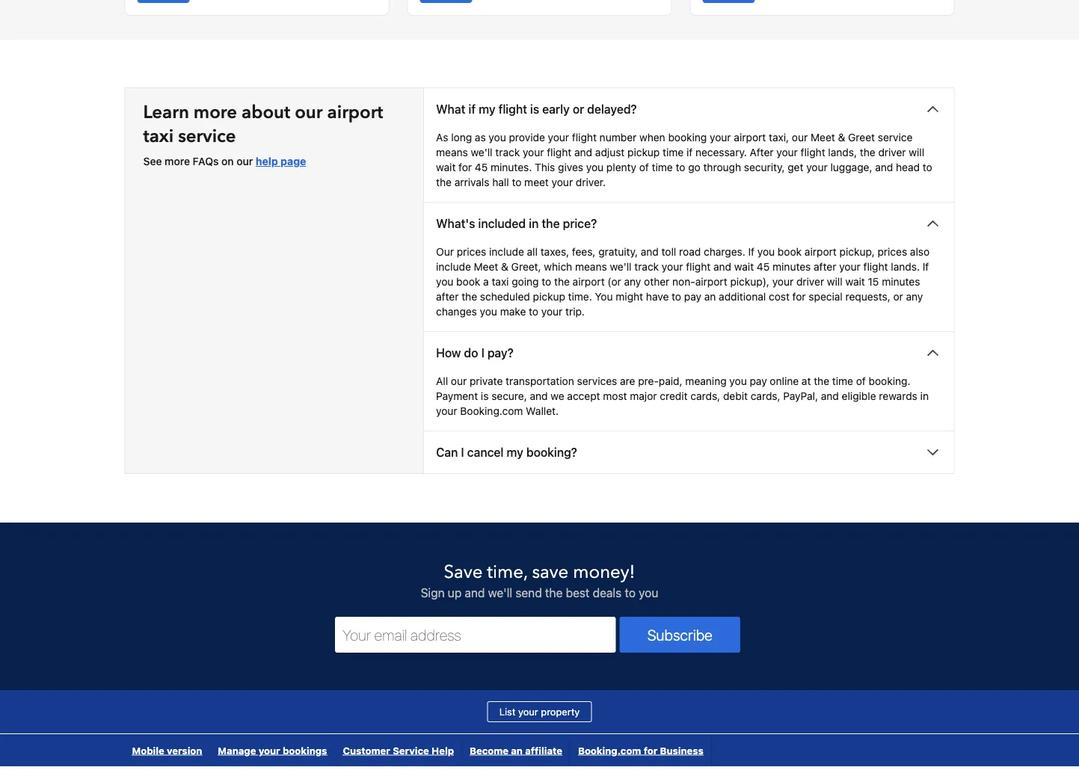 Task type: locate. For each thing, give the bounding box(es) containing it.
1 horizontal spatial i
[[482, 346, 485, 360]]

an inside our prices include all taxes, fees, gratuity, and toll road charges. if you book airport pickup, prices also include meet & greet, which means we'll track your flight and wait 45 minutes after your flight lands. if you book a taxi going to the airport (or any other non-airport pickup), your driver will wait 15 minutes after the scheduled pickup time. you might have to pay an additional cost for special requests, or any changes you make to your trip.
[[705, 291, 716, 303]]

send
[[516, 586, 542, 600]]

save
[[444, 560, 483, 585]]

1 horizontal spatial is
[[531, 102, 540, 116]]

your
[[548, 131, 570, 144], [710, 131, 732, 144], [523, 146, 544, 159], [777, 146, 798, 159], [807, 161, 828, 174], [552, 176, 573, 188], [662, 261, 684, 273], [840, 261, 861, 273], [773, 276, 794, 288], [542, 306, 563, 318], [436, 405, 458, 417], [519, 707, 539, 718], [259, 745, 280, 757]]

1 vertical spatial we'll
[[610, 261, 632, 273]]

gratuity,
[[599, 246, 638, 258]]

include down our
[[436, 261, 471, 273]]

0 vertical spatial book
[[778, 246, 802, 258]]

0 horizontal spatial service
[[178, 124, 236, 148]]

if
[[469, 102, 476, 116], [687, 146, 693, 159]]

wait up the pickup),
[[735, 261, 755, 273]]

long
[[451, 131, 472, 144]]

service up head
[[879, 131, 913, 144]]

is down private
[[481, 390, 489, 403]]

service up faqs
[[178, 124, 236, 148]]

0 vertical spatial 45
[[475, 161, 488, 174]]

1 vertical spatial include
[[436, 261, 471, 273]]

booking.
[[869, 375, 911, 388]]

of up eligible
[[857, 375, 867, 388]]

flight up provide in the top of the page
[[499, 102, 528, 116]]

45 up arrivals
[[475, 161, 488, 174]]

45 inside our prices include all taxes, fees, gratuity, and toll road charges. if you book airport pickup, prices also include meet & greet, which means we'll track your flight and wait 45 minutes after your flight lands. if you book a taxi going to the airport (or any other non-airport pickup), your driver will wait 15 minutes after the scheduled pickup time. you might have to pay an additional cost for special requests, or any changes you make to your trip.
[[757, 261, 770, 273]]

pay?
[[488, 346, 514, 360]]

book
[[778, 246, 802, 258], [457, 276, 481, 288]]

1 vertical spatial if
[[923, 261, 930, 273]]

see
[[143, 155, 162, 168]]

means down fees, at the top
[[576, 261, 607, 273]]

your down taxi,
[[777, 146, 798, 159]]

the inside dropdown button
[[542, 217, 560, 231]]

2 vertical spatial wait
[[846, 276, 866, 288]]

you down scheduled
[[480, 306, 498, 318]]

if down booking
[[687, 146, 693, 159]]

my up as
[[479, 102, 496, 116]]

service inside as long as you provide your flight number when booking your airport taxi, our meet & greet service means we'll track your flight and adjust pickup time if necessary. after your flight lands, the driver will wait for 45 minutes. this gives you plenty of time to go through security, get your luggage, and head to the arrivals hall to meet your driver.
[[879, 131, 913, 144]]

meet
[[811, 131, 836, 144], [474, 261, 499, 273]]

1 horizontal spatial taxi
[[492, 276, 509, 288]]

2 vertical spatial for
[[644, 745, 658, 757]]

0 horizontal spatial pay
[[685, 291, 702, 303]]

0 vertical spatial means
[[436, 146, 468, 159]]

of right the plenty
[[640, 161, 649, 174]]

pickup
[[628, 146, 660, 159], [533, 291, 566, 303]]

or right requests,
[[894, 291, 904, 303]]

any
[[625, 276, 642, 288], [907, 291, 924, 303]]

navigation
[[125, 735, 712, 767], [131, 767, 949, 777]]

2 horizontal spatial for
[[793, 291, 806, 303]]

to right deals
[[625, 586, 636, 600]]

an left additional
[[705, 291, 716, 303]]

1 horizontal spatial &
[[839, 131, 846, 144]]

time up eligible
[[833, 375, 854, 388]]

2 vertical spatial we'll
[[488, 586, 513, 600]]

book up the cost
[[778, 246, 802, 258]]

0 vertical spatial will
[[910, 146, 925, 159]]

0 horizontal spatial prices
[[457, 246, 487, 258]]

track inside our prices include all taxes, fees, gratuity, and toll road charges. if you book airport pickup, prices also include meet & greet, which means we'll track your flight and wait 45 minutes after your flight lands. if you book a taxi going to the airport (or any other non-airport pickup), your driver will wait 15 minutes after the scheduled pickup time. you might have to pay an additional cost for special requests, or any changes you make to your trip.
[[635, 261, 659, 273]]

1 vertical spatial meet
[[474, 261, 499, 273]]

include
[[490, 246, 525, 258], [436, 261, 471, 273]]

go
[[689, 161, 701, 174]]

1 vertical spatial means
[[576, 261, 607, 273]]

0 vertical spatial pickup
[[628, 146, 660, 159]]

of
[[640, 161, 649, 174], [857, 375, 867, 388]]

&
[[839, 131, 846, 144], [502, 261, 509, 273]]

our right taxi,
[[793, 131, 808, 144]]

meaning
[[686, 375, 727, 388]]

arrivals
[[455, 176, 490, 188]]

to left go
[[676, 161, 686, 174]]

cards, down the meaning
[[691, 390, 721, 403]]

0 horizontal spatial will
[[828, 276, 843, 288]]

0 horizontal spatial taxi
[[143, 124, 174, 148]]

1 vertical spatial &
[[502, 261, 509, 273]]

you right deals
[[639, 586, 659, 600]]

the up taxes,
[[542, 217, 560, 231]]

1 vertical spatial driver
[[797, 276, 825, 288]]

0 vertical spatial booking.com
[[461, 405, 523, 417]]

accept
[[568, 390, 601, 403]]

service
[[178, 124, 236, 148], [879, 131, 913, 144]]

or right early in the right of the page
[[573, 102, 585, 116]]

private
[[470, 375, 503, 388]]

going
[[512, 276, 539, 288]]

booking.com inside all our private transportation services are pre-paid, meaning you pay online at the time of booking. payment is secure, and we accept most major credit cards, debit cards, paypal, and eligible rewards in your booking.com wallet.
[[461, 405, 523, 417]]

0 vertical spatial time
[[663, 146, 684, 159]]

means down long
[[436, 146, 468, 159]]

lands.
[[892, 261, 921, 273]]

more right see
[[165, 155, 190, 168]]

track up minutes. on the left top of page
[[496, 146, 520, 159]]

to right head
[[923, 161, 933, 174]]

online
[[770, 375, 799, 388]]

most
[[603, 390, 628, 403]]

you inside save time, save money! sign up and we'll send the best deals to you
[[639, 586, 659, 600]]

i inside how do i pay? dropdown button
[[482, 346, 485, 360]]

include up greet,
[[490, 246, 525, 258]]

time down when
[[652, 161, 673, 174]]

0 horizontal spatial after
[[436, 291, 459, 303]]

0 horizontal spatial if
[[469, 102, 476, 116]]

taxi up see
[[143, 124, 174, 148]]

we'll down time,
[[488, 586, 513, 600]]

taxi inside learn more about our airport taxi service see more faqs on our help page
[[143, 124, 174, 148]]

toll
[[662, 246, 677, 258]]

0 horizontal spatial for
[[459, 161, 472, 174]]

the right at
[[814, 375, 830, 388]]

& left greet,
[[502, 261, 509, 273]]

1 vertical spatial any
[[907, 291, 924, 303]]

the left arrivals
[[436, 176, 452, 188]]

0 horizontal spatial 45
[[475, 161, 488, 174]]

means inside our prices include all taxes, fees, gratuity, and toll road charges. if you book airport pickup, prices also include meet & greet, which means we'll track your flight and wait 45 minutes after your flight lands. if you book a taxi going to the airport (or any other non-airport pickup), your driver will wait 15 minutes after the scheduled pickup time. you might have to pay an additional cost for special requests, or any changes you make to your trip.
[[576, 261, 607, 273]]

paid,
[[659, 375, 683, 388]]

wait up arrivals
[[436, 161, 456, 174]]

changes
[[436, 306, 477, 318]]

1 vertical spatial for
[[793, 291, 806, 303]]

pickup,
[[840, 246, 875, 258]]

driver up head
[[879, 146, 907, 159]]

0 vertical spatial more
[[194, 100, 237, 124]]

time
[[663, 146, 684, 159], [652, 161, 673, 174], [833, 375, 854, 388]]

booking.com down secure,
[[461, 405, 523, 417]]

0 horizontal spatial i
[[461, 446, 465, 460]]

my right cancel
[[507, 446, 524, 460]]

your up the cost
[[773, 276, 794, 288]]

bookings
[[283, 745, 327, 757]]

0 horizontal spatial book
[[457, 276, 481, 288]]

0 horizontal spatial track
[[496, 146, 520, 159]]

1 horizontal spatial or
[[894, 291, 904, 303]]

cards, down the online
[[751, 390, 781, 403]]

booking.com
[[461, 405, 523, 417], [579, 745, 642, 757]]

when
[[640, 131, 666, 144]]

any up might
[[625, 276, 642, 288]]

for
[[459, 161, 472, 174], [793, 291, 806, 303], [644, 745, 658, 757]]

0 vertical spatial any
[[625, 276, 642, 288]]

or inside what if my flight is early or delayed? dropdown button
[[573, 102, 585, 116]]

1 vertical spatial of
[[857, 375, 867, 388]]

provide
[[509, 131, 545, 144]]

0 vertical spatial for
[[459, 161, 472, 174]]

for left the business
[[644, 745, 658, 757]]

0 vertical spatial i
[[482, 346, 485, 360]]

to down "which"
[[542, 276, 552, 288]]

payment
[[436, 390, 478, 403]]

pay inside all our private transportation services are pre-paid, meaning you pay online at the time of booking. payment is secure, and we accept most major credit cards, debit cards, paypal, and eligible rewards in your booking.com wallet.
[[750, 375, 768, 388]]

1 vertical spatial my
[[507, 446, 524, 460]]

minutes up the cost
[[773, 261, 812, 273]]

0 vertical spatial if
[[749, 246, 755, 258]]

i right do
[[482, 346, 485, 360]]

(or
[[608, 276, 622, 288]]

have
[[647, 291, 669, 303]]

through
[[704, 161, 742, 174]]

number
[[600, 131, 637, 144]]

major
[[630, 390, 658, 403]]

to down minutes. on the left top of page
[[512, 176, 522, 188]]

any down lands. at right top
[[907, 291, 924, 303]]

we
[[551, 390, 565, 403]]

meet up the a
[[474, 261, 499, 273]]

the down save
[[546, 586, 563, 600]]

time down booking
[[663, 146, 684, 159]]

1 horizontal spatial of
[[857, 375, 867, 388]]

& inside as long as you provide your flight number when booking your airport taxi, our meet & greet service means we'll track your flight and adjust pickup time if necessary. after your flight lands, the driver will wait for 45 minutes. this gives you plenty of time to go through security, get your luggage, and head to the arrivals hall to meet your driver.
[[839, 131, 846, 144]]

we'll inside save time, save money! sign up and we'll send the best deals to you
[[488, 586, 513, 600]]

version
[[167, 745, 202, 757]]

45 up the pickup),
[[757, 261, 770, 273]]

1 horizontal spatial wait
[[735, 261, 755, 273]]

0 vertical spatial include
[[490, 246, 525, 258]]

i inside can i cancel my booking? dropdown button
[[461, 446, 465, 460]]

1 vertical spatial if
[[687, 146, 693, 159]]

1 horizontal spatial will
[[910, 146, 925, 159]]

we'll down as
[[471, 146, 493, 159]]

1 horizontal spatial track
[[635, 261, 659, 273]]

0 horizontal spatial minutes
[[773, 261, 812, 273]]

1 horizontal spatial in
[[921, 390, 930, 403]]

for up arrivals
[[459, 161, 472, 174]]

our
[[295, 100, 323, 124], [793, 131, 808, 144], [237, 155, 253, 168], [451, 375, 467, 388]]

after up changes
[[436, 291, 459, 303]]

1 vertical spatial taxi
[[492, 276, 509, 288]]

what's included in the price? element
[[424, 245, 955, 331]]

and left eligible
[[822, 390, 840, 403]]

1 horizontal spatial 45
[[757, 261, 770, 273]]

the down "which"
[[555, 276, 570, 288]]

1 horizontal spatial service
[[879, 131, 913, 144]]

2 cards, from the left
[[751, 390, 781, 403]]

if right charges.
[[749, 246, 755, 258]]

in inside dropdown button
[[529, 217, 539, 231]]

1 prices from the left
[[457, 246, 487, 258]]

wait
[[436, 161, 456, 174], [735, 261, 755, 273], [846, 276, 866, 288]]

faqs
[[193, 155, 219, 168]]

help page link
[[256, 155, 306, 168]]

you down our
[[436, 276, 454, 288]]

1 vertical spatial an
[[511, 745, 523, 757]]

and left toll
[[641, 246, 659, 258]]

0 vertical spatial track
[[496, 146, 520, 159]]

will inside our prices include all taxes, fees, gratuity, and toll road charges. if you book airport pickup, prices also include meet & greet, which means we'll track your flight and wait 45 minutes after your flight lands. if you book a taxi going to the airport (or any other non-airport pickup), your driver will wait 15 minutes after the scheduled pickup time. you might have to pay an additional cost for special requests, or any changes you make to your trip.
[[828, 276, 843, 288]]

wait inside as long as you provide your flight number when booking your airport taxi, our meet & greet service means we'll track your flight and adjust pickup time if necessary. after your flight lands, the driver will wait for 45 minutes. this gives you plenty of time to go through security, get your luggage, and head to the arrivals hall to meet your driver.
[[436, 161, 456, 174]]

0 vertical spatial pay
[[685, 291, 702, 303]]

and down charges.
[[714, 261, 732, 273]]

booking.com down property
[[579, 745, 642, 757]]

0 horizontal spatial or
[[573, 102, 585, 116]]

credit
[[660, 390, 688, 403]]

your inside all our private transportation services are pre-paid, meaning you pay online at the time of booking. payment is secure, and we accept most major credit cards, debit cards, paypal, and eligible rewards in your booking.com wallet.
[[436, 405, 458, 417]]

track up other
[[635, 261, 659, 273]]

after
[[814, 261, 837, 273], [436, 291, 459, 303]]

minutes
[[773, 261, 812, 273], [883, 276, 921, 288]]

prices
[[457, 246, 487, 258], [878, 246, 908, 258]]

1 horizontal spatial pickup
[[628, 146, 660, 159]]

customer
[[343, 745, 391, 757]]

of inside all our private transportation services are pre-paid, meaning you pay online at the time of booking. payment is secure, and we accept most major credit cards, debit cards, paypal, and eligible rewards in your booking.com wallet.
[[857, 375, 867, 388]]

1 vertical spatial will
[[828, 276, 843, 288]]

to
[[676, 161, 686, 174], [923, 161, 933, 174], [512, 176, 522, 188], [542, 276, 552, 288], [672, 291, 682, 303], [529, 306, 539, 318], [625, 586, 636, 600]]

trip.
[[566, 306, 585, 318]]

is inside all our private transportation services are pre-paid, meaning you pay online at the time of booking. payment is secure, and we accept most major credit cards, debit cards, paypal, and eligible rewards in your booking.com wallet.
[[481, 390, 489, 403]]

services
[[577, 375, 618, 388]]

1 horizontal spatial my
[[507, 446, 524, 460]]

which
[[544, 261, 573, 273]]

an left affiliate on the bottom
[[511, 745, 523, 757]]

delayed?
[[588, 102, 637, 116]]

is left early in the right of the page
[[531, 102, 540, 116]]

0 vertical spatial my
[[479, 102, 496, 116]]

45 inside as long as you provide your flight number when booking your airport taxi, our meet & greet service means we'll track your flight and adjust pickup time if necessary. after your flight lands, the driver will wait for 45 minutes. this gives you plenty of time to go through security, get your luggage, and head to the arrivals hall to meet your driver.
[[475, 161, 488, 174]]

of inside as long as you provide your flight number when booking your airport taxi, our meet & greet service means we'll track your flight and adjust pickup time if necessary. after your flight lands, the driver will wait for 45 minutes. this gives you plenty of time to go through security, get your luggage, and head to the arrivals hall to meet your driver.
[[640, 161, 649, 174]]

for right the cost
[[793, 291, 806, 303]]

0 vertical spatial driver
[[879, 146, 907, 159]]

0 horizontal spatial meet
[[474, 261, 499, 273]]

i right the can
[[461, 446, 465, 460]]

meet up lands,
[[811, 131, 836, 144]]

book left the a
[[457, 276, 481, 288]]

will
[[910, 146, 925, 159], [828, 276, 843, 288]]

learn more about our airport taxi service see more faqs on our help page
[[143, 100, 383, 168]]

& up lands,
[[839, 131, 846, 144]]

at
[[802, 375, 812, 388]]

non-
[[673, 276, 696, 288]]

pay
[[685, 291, 702, 303], [750, 375, 768, 388]]

an inside "link"
[[511, 745, 523, 757]]

0 horizontal spatial wait
[[436, 161, 456, 174]]

pickup down going
[[533, 291, 566, 303]]

in right rewards
[[921, 390, 930, 403]]

service
[[393, 745, 429, 757]]

0 horizontal spatial driver
[[797, 276, 825, 288]]

0 vertical spatial an
[[705, 291, 716, 303]]

in inside all our private transportation services are pre-paid, meaning you pay online at the time of booking. payment is secure, and we accept most major credit cards, debit cards, paypal, and eligible rewards in your booking.com wallet.
[[921, 390, 930, 403]]

driver up special
[[797, 276, 825, 288]]

what's
[[436, 217, 476, 231]]

1 horizontal spatial minutes
[[883, 276, 921, 288]]

1 horizontal spatial booking.com
[[579, 745, 642, 757]]

taxi inside our prices include all taxes, fees, gratuity, and toll road charges. if you book airport pickup, prices also include meet & greet, which means we'll track your flight and wait 45 minutes after your flight lands. if you book a taxi going to the airport (or any other non-airport pickup), your driver will wait 15 minutes after the scheduled pickup time. you might have to pay an additional cost for special requests, or any changes you make to your trip.
[[492, 276, 509, 288]]

0 horizontal spatial cards,
[[691, 390, 721, 403]]

1 vertical spatial minutes
[[883, 276, 921, 288]]

save time, save money! footer
[[0, 522, 1080, 777]]

and right up
[[465, 586, 485, 600]]

after up special
[[814, 261, 837, 273]]

as long as you provide your flight number when booking your airport taxi, our meet & greet service means we'll track your flight and adjust pickup time if necessary. after your flight lands, the driver will wait for 45 minutes. this gives you plenty of time to go through security, get your luggage, and head to the arrivals hall to meet your driver.
[[436, 131, 933, 188]]

for inside save time, save money! footer
[[644, 745, 658, 757]]

1 vertical spatial 45
[[757, 261, 770, 273]]

mobile
[[132, 745, 164, 757]]

0 horizontal spatial in
[[529, 217, 539, 231]]

your down 'payment'
[[436, 405, 458, 417]]

0 vertical spatial is
[[531, 102, 540, 116]]

0 horizontal spatial is
[[481, 390, 489, 403]]

0 vertical spatial after
[[814, 261, 837, 273]]

0 vertical spatial of
[[640, 161, 649, 174]]

1 horizontal spatial if
[[923, 261, 930, 273]]

1 horizontal spatial cards,
[[751, 390, 781, 403]]

in up all
[[529, 217, 539, 231]]

0 vertical spatial &
[[839, 131, 846, 144]]

1 horizontal spatial means
[[576, 261, 607, 273]]

we'll inside as long as you provide your flight number when booking your airport taxi, our meet & greet service means we'll track your flight and adjust pickup time if necessary. after your flight lands, the driver will wait for 45 minutes. this gives you plenty of time to go through security, get your luggage, and head to the arrivals hall to meet your driver.
[[471, 146, 493, 159]]

0 horizontal spatial of
[[640, 161, 649, 174]]

0 vertical spatial in
[[529, 217, 539, 231]]

1 vertical spatial track
[[635, 261, 659, 273]]

taxi right the a
[[492, 276, 509, 288]]

time inside all our private transportation services are pre-paid, meaning you pay online at the time of booking. payment is secure, and we accept most major credit cards, debit cards, paypal, and eligible rewards in your booking.com wallet.
[[833, 375, 854, 388]]

you right as
[[489, 131, 506, 144]]

0 vertical spatial we'll
[[471, 146, 493, 159]]

0 horizontal spatial any
[[625, 276, 642, 288]]

0 horizontal spatial means
[[436, 146, 468, 159]]

flight down road
[[686, 261, 711, 273]]

0 vertical spatial if
[[469, 102, 476, 116]]

1 vertical spatial booking.com
[[579, 745, 642, 757]]

0 horizontal spatial if
[[749, 246, 755, 258]]

save time, save money! sign up and we'll send the best deals to you
[[421, 560, 659, 600]]

1 vertical spatial or
[[894, 291, 904, 303]]

we'll inside our prices include all taxes, fees, gratuity, and toll road charges. if you book airport pickup, prices also include meet & greet, which means we'll track your flight and wait 45 minutes after your flight lands. if you book a taxi going to the airport (or any other non-airport pickup), your driver will wait 15 minutes after the scheduled pickup time. you might have to pay an additional cost for special requests, or any changes you make to your trip.
[[610, 261, 632, 273]]



Task type: describe. For each thing, give the bounding box(es) containing it.
become an affiliate link
[[463, 735, 570, 767]]

cost
[[769, 291, 790, 303]]

meet inside our prices include all taxes, fees, gratuity, and toll road charges. if you book airport pickup, prices also include meet & greet, which means we'll track your flight and wait 45 minutes after your flight lands. if you book a taxi going to the airport (or any other non-airport pickup), your driver will wait 15 minutes after the scheduled pickup time. you might have to pay an additional cost for special requests, or any changes you make to your trip.
[[474, 261, 499, 273]]

1 vertical spatial time
[[652, 161, 673, 174]]

1 vertical spatial after
[[436, 291, 459, 303]]

track inside as long as you provide your flight number when booking your airport taxi, our meet & greet service means we'll track your flight and adjust pickup time if necessary. after your flight lands, the driver will wait for 45 minutes. this gives you plenty of time to go through security, get your luggage, and head to the arrivals hall to meet your driver.
[[496, 146, 520, 159]]

1 horizontal spatial any
[[907, 291, 924, 303]]

head
[[897, 161, 921, 174]]

you
[[595, 291, 613, 303]]

to right 'make' at the left of page
[[529, 306, 539, 318]]

how
[[436, 346, 461, 360]]

on
[[222, 155, 234, 168]]

2 horizontal spatial wait
[[846, 276, 866, 288]]

security,
[[745, 161, 785, 174]]

pay inside our prices include all taxes, fees, gratuity, and toll road charges. if you book airport pickup, prices also include meet & greet, which means we'll track your flight and wait 45 minutes after your flight lands. if you book a taxi going to the airport (or any other non-airport pickup), your driver will wait 15 minutes after the scheduled pickup time. you might have to pay an additional cost for special requests, or any changes you make to your trip.
[[685, 291, 702, 303]]

airport inside as long as you provide your flight number when booking your airport taxi, our meet & greet service means we'll track your flight and adjust pickup time if necessary. after your flight lands, the driver will wait for 45 minutes. this gives you plenty of time to go through security, get your luggage, and head to the arrivals hall to meet your driver.
[[734, 131, 767, 144]]

0 horizontal spatial my
[[479, 102, 496, 116]]

do
[[464, 346, 479, 360]]

if inside as long as you provide your flight number when booking your airport taxi, our meet & greet service means we'll track your flight and adjust pickup time if necessary. after your flight lands, the driver will wait for 45 minutes. this gives you plenty of time to go through security, get your luggage, and head to the arrivals hall to meet your driver.
[[687, 146, 693, 159]]

transportation
[[506, 375, 575, 388]]

our inside as long as you provide your flight number when booking your airport taxi, our meet & greet service means we'll track your flight and adjust pickup time if necessary. after your flight lands, the driver will wait for 45 minutes. this gives you plenty of time to go through security, get your luggage, and head to the arrivals hall to meet your driver.
[[793, 131, 808, 144]]

means inside as long as you provide your flight number when booking your airport taxi, our meet & greet service means we'll track your flight and adjust pickup time if necessary. after your flight lands, the driver will wait for 45 minutes. this gives you plenty of time to go through security, get your luggage, and head to the arrivals hall to meet your driver.
[[436, 146, 468, 159]]

and down the transportation
[[530, 390, 548, 403]]

you up the pickup),
[[758, 246, 775, 258]]

this
[[535, 161, 556, 174]]

driver.
[[576, 176, 606, 188]]

Your email address email field
[[335, 617, 616, 653]]

and left head
[[876, 161, 894, 174]]

you up driver.
[[587, 161, 604, 174]]

gives
[[558, 161, 584, 174]]

pickup inside as long as you provide your flight number when booking your airport taxi, our meet & greet service means we'll track your flight and adjust pickup time if necessary. after your flight lands, the driver will wait for 45 minutes. this gives you plenty of time to go through security, get your luggage, and head to the arrivals hall to meet your driver.
[[628, 146, 660, 159]]

if inside dropdown button
[[469, 102, 476, 116]]

taxi,
[[769, 131, 790, 144]]

included
[[479, 217, 526, 231]]

to inside save time, save money! sign up and we'll send the best deals to you
[[625, 586, 636, 600]]

cancel
[[468, 446, 504, 460]]

about
[[242, 100, 290, 124]]

driver inside our prices include all taxes, fees, gratuity, and toll road charges. if you book airport pickup, prices also include meet & greet, which means we'll track your flight and wait 45 minutes after your flight lands. if you book a taxi going to the airport (or any other non-airport pickup), your driver will wait 15 minutes after the scheduled pickup time. you might have to pay an additional cost for special requests, or any changes you make to your trip.
[[797, 276, 825, 288]]

booking.com inside booking.com for business link
[[579, 745, 642, 757]]

flight inside dropdown button
[[499, 102, 528, 116]]

time,
[[487, 560, 528, 585]]

flight up get
[[801, 146, 826, 159]]

our right on
[[237, 155, 253, 168]]

1 cards, from the left
[[691, 390, 721, 403]]

flight up the adjust
[[572, 131, 597, 144]]

your down early in the right of the page
[[548, 131, 570, 144]]

rewards
[[880, 390, 918, 403]]

get
[[788, 161, 804, 174]]

navigation containing mobile version
[[125, 735, 712, 767]]

sign
[[421, 586, 445, 600]]

also
[[911, 246, 930, 258]]

the inside save time, save money! sign up and we'll send the best deals to you
[[546, 586, 563, 600]]

our inside all our private transportation services are pre-paid, meaning you pay online at the time of booking. payment is secure, and we accept most major credit cards, debit cards, paypal, and eligible rewards in your booking.com wallet.
[[451, 375, 467, 388]]

airport inside learn more about our airport taxi service see more faqs on our help page
[[327, 100, 383, 124]]

15
[[869, 276, 880, 288]]

wallet.
[[526, 405, 559, 417]]

all
[[527, 246, 538, 258]]

secure,
[[492, 390, 527, 403]]

fees,
[[572, 246, 596, 258]]

save
[[532, 560, 569, 585]]

booking.com for business link
[[571, 735, 712, 767]]

what
[[436, 102, 466, 116]]

taxes,
[[541, 246, 570, 258]]

you inside all our private transportation services are pre-paid, meaning you pay online at the time of booking. payment is secure, and we accept most major credit cards, debit cards, paypal, and eligible rewards in your booking.com wallet.
[[730, 375, 747, 388]]

what if my flight is early or delayed? element
[[424, 130, 955, 202]]

and inside save time, save money! sign up and we'll send the best deals to you
[[465, 586, 485, 600]]

1 vertical spatial wait
[[735, 261, 755, 273]]

flight up gives
[[547, 146, 572, 159]]

how do i pay? element
[[424, 374, 955, 431]]

lands,
[[829, 146, 858, 159]]

mobile version link
[[125, 735, 210, 767]]

flight up 15
[[864, 261, 889, 273]]

affiliate
[[526, 745, 563, 757]]

other
[[644, 276, 670, 288]]

charges.
[[704, 246, 746, 258]]

your down toll
[[662, 261, 684, 273]]

driver inside as long as you provide your flight number when booking your airport taxi, our meet & greet service means we'll track your flight and adjust pickup time if necessary. after your flight lands, the driver will wait for 45 minutes. this gives you plenty of time to go through security, get your luggage, and head to the arrivals hall to meet your driver.
[[879, 146, 907, 159]]

as
[[475, 131, 486, 144]]

your left trip.
[[542, 306, 563, 318]]

0 vertical spatial minutes
[[773, 261, 812, 273]]

2 prices from the left
[[878, 246, 908, 258]]

our prices include all taxes, fees, gratuity, and toll road charges. if you book airport pickup, prices also include meet & greet, which means we'll track your flight and wait 45 minutes after your flight lands. if you book a taxi going to the airport (or any other non-airport pickup), your driver will wait 15 minutes after the scheduled pickup time. you might have to pay an additional cost for special requests, or any changes you make to your trip.
[[436, 246, 930, 318]]

meet inside as long as you provide your flight number when booking your airport taxi, our meet & greet service means we'll track your flight and adjust pickup time if necessary. after your flight lands, the driver will wait for 45 minutes. this gives you plenty of time to go through security, get your luggage, and head to the arrivals hall to meet your driver.
[[811, 131, 836, 144]]

paypal,
[[784, 390, 819, 403]]

1 horizontal spatial include
[[490, 246, 525, 258]]

deals
[[593, 586, 622, 600]]

list
[[500, 707, 516, 718]]

list your property link
[[488, 702, 592, 723]]

the down greet
[[861, 146, 876, 159]]

your right the manage
[[259, 745, 280, 757]]

can i cancel my booking?
[[436, 446, 578, 460]]

for inside our prices include all taxes, fees, gratuity, and toll road charges. if you book airport pickup, prices also include meet & greet, which means we'll track your flight and wait 45 minutes after your flight lands. if you book a taxi going to the airport (or any other non-airport pickup), your driver will wait 15 minutes after the scheduled pickup time. you might have to pay an additional cost for special requests, or any changes you make to your trip.
[[793, 291, 806, 303]]

money!
[[574, 560, 636, 585]]

all
[[436, 375, 448, 388]]

up
[[448, 586, 462, 600]]

what's included in the price?
[[436, 217, 597, 231]]

as
[[436, 131, 449, 144]]

meet
[[525, 176, 549, 188]]

service inside learn more about our airport taxi service see more faqs on our help page
[[178, 124, 236, 148]]

your down pickup,
[[840, 261, 861, 273]]

and up gives
[[575, 146, 593, 159]]

1 vertical spatial more
[[165, 155, 190, 168]]

booking.com for business
[[579, 745, 704, 757]]

adjust
[[596, 146, 625, 159]]

your right list
[[519, 707, 539, 718]]

time.
[[569, 291, 593, 303]]

greet
[[849, 131, 876, 144]]

help
[[256, 155, 278, 168]]

for inside as long as you provide your flight number when booking your airport taxi, our meet & greet service means we'll track your flight and adjust pickup time if necessary. after your flight lands, the driver will wait for 45 minutes. this gives you plenty of time to go through security, get your luggage, and head to the arrivals hall to meet your driver.
[[459, 161, 472, 174]]

price?
[[563, 217, 597, 231]]

our right about
[[295, 100, 323, 124]]

what if my flight is early or delayed? button
[[424, 88, 955, 130]]

learn
[[143, 100, 189, 124]]

your right get
[[807, 161, 828, 174]]

the up changes
[[462, 291, 478, 303]]

is inside dropdown button
[[531, 102, 540, 116]]

become
[[470, 745, 509, 757]]

hall
[[493, 176, 509, 188]]

0 horizontal spatial include
[[436, 261, 471, 273]]

will inside as long as you provide your flight number when booking your airport taxi, our meet & greet service means we'll track your flight and adjust pickup time if necessary. after your flight lands, the driver will wait for 45 minutes. this gives you plenty of time to go through security, get your luggage, and head to the arrivals hall to meet your driver.
[[910, 146, 925, 159]]

mobile version
[[132, 745, 202, 757]]

the inside all our private transportation services are pre-paid, meaning you pay online at the time of booking. payment is secure, and we accept most major credit cards, debit cards, paypal, and eligible rewards in your booking.com wallet.
[[814, 375, 830, 388]]

manage
[[218, 745, 256, 757]]

debit
[[724, 390, 748, 403]]

1 horizontal spatial book
[[778, 246, 802, 258]]

your up necessary.
[[710, 131, 732, 144]]

after
[[750, 146, 774, 159]]

& inside our prices include all taxes, fees, gratuity, and toll road charges. if you book airport pickup, prices also include meet & greet, which means we'll track your flight and wait 45 minutes after your flight lands. if you book a taxi going to the airport (or any other non-airport pickup), your driver will wait 15 minutes after the scheduled pickup time. you might have to pay an additional cost for special requests, or any changes you make to your trip.
[[502, 261, 509, 273]]

business
[[661, 745, 704, 757]]

pickup),
[[731, 276, 770, 288]]

your down provide in the top of the page
[[523, 146, 544, 159]]

make
[[500, 306, 526, 318]]

to down non-
[[672, 291, 682, 303]]

customer service help link
[[336, 735, 462, 767]]

are
[[620, 375, 636, 388]]

early
[[543, 102, 570, 116]]

list your property
[[500, 707, 580, 718]]

or inside our prices include all taxes, fees, gratuity, and toll road charges. if you book airport pickup, prices also include meet & greet, which means we'll track your flight and wait 45 minutes after your flight lands. if you book a taxi going to the airport (or any other non-airport pickup), your driver will wait 15 minutes after the scheduled pickup time. you might have to pay an additional cost for special requests, or any changes you make to your trip.
[[894, 291, 904, 303]]

pickup inside our prices include all taxes, fees, gratuity, and toll road charges. if you book airport pickup, prices also include meet & greet, which means we'll track your flight and wait 45 minutes after your flight lands. if you book a taxi going to the airport (or any other non-airport pickup), your driver will wait 15 minutes after the scheduled pickup time. you might have to pay an additional cost for special requests, or any changes you make to your trip.
[[533, 291, 566, 303]]

what if my flight is early or delayed?
[[436, 102, 637, 116]]

greet,
[[512, 261, 542, 273]]

your down gives
[[552, 176, 573, 188]]



Task type: vqa. For each thing, say whether or not it's contained in the screenshot.
the paid, in the right top of the page
yes



